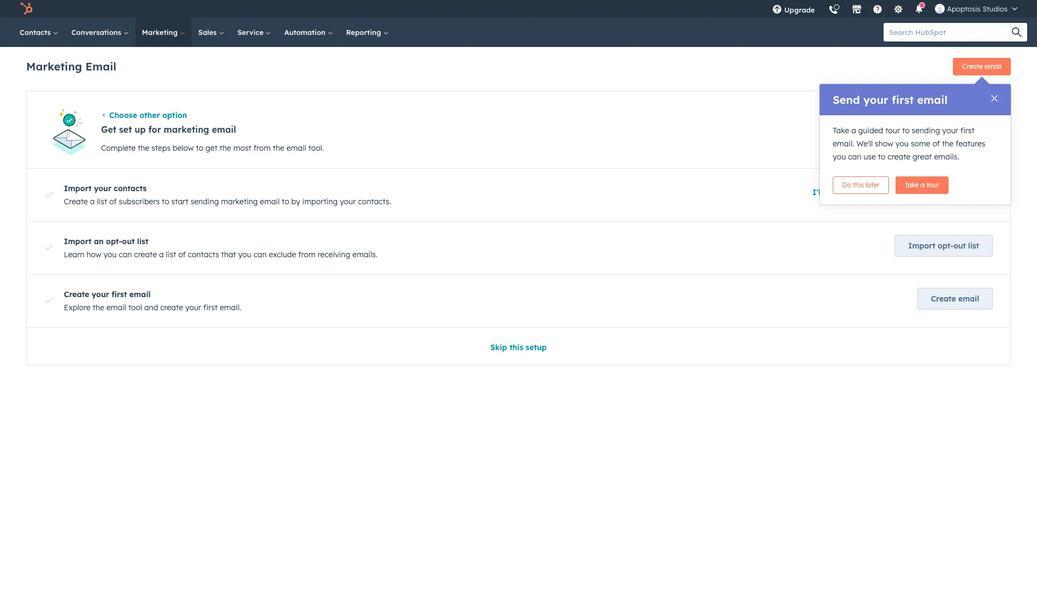 Task type: describe. For each thing, give the bounding box(es) containing it.
to right the use
[[879, 152, 886, 162]]

guided
[[859, 126, 884, 136]]

0 horizontal spatial marketing
[[164, 124, 209, 135]]

create email button inside marketing email banner
[[954, 58, 1012, 75]]

you right show
[[896, 139, 909, 149]]

automation link
[[278, 17, 340, 47]]

email
[[86, 59, 116, 73]]

create inside marketing email banner
[[963, 62, 984, 71]]

conversations
[[71, 28, 123, 37]]

create for import an opt-out list learn how you can create a list of contacts that you can exclude from receiving emails.
[[134, 250, 157, 260]]

contacts for import your contacts
[[948, 188, 980, 198]]

this for later
[[853, 181, 865, 189]]

start
[[172, 197, 189, 207]]

out inside button
[[954, 241, 967, 251]]

to left start at the top of the page
[[162, 197, 169, 207]]

out inside import an opt-out list learn how you can create a list of contacts that you can exclude from receiving emails.
[[122, 237, 135, 247]]

take for take a tour
[[905, 181, 920, 189]]

marketing email
[[26, 59, 116, 73]]

exclude
[[269, 250, 296, 260]]

send your first email
[[833, 93, 948, 107]]

0 horizontal spatial can
[[119, 250, 132, 260]]

send
[[833, 93, 861, 107]]

email inside import your contacts create a list of subscribers to start sending marketing email to by importing your contacts.
[[260, 197, 280, 207]]

create down the import opt-out list
[[932, 294, 957, 304]]

later inside button
[[854, 187, 872, 197]]

tool
[[128, 303, 142, 313]]

marketing link
[[135, 17, 192, 47]]

take a guided tour to sending your first email. we'll show you some of the features you can use to create great emails.
[[833, 126, 986, 162]]

close image
[[992, 95, 999, 102]]

to left get
[[196, 143, 204, 153]]

marketplaces image
[[853, 5, 863, 15]]

the left steps
[[138, 143, 149, 153]]

show
[[876, 139, 894, 149]]

menu containing apoptosis studios
[[766, 0, 1025, 21]]

import your contacts button
[[885, 182, 994, 204]]

sending inside import your contacts create a list of subscribers to start sending marketing email to by importing your contacts.
[[191, 197, 219, 207]]

your inside button
[[928, 188, 945, 198]]

the inside take a guided tour to sending your first email. we'll show you some of the features you can use to create great emails.
[[943, 139, 954, 149]]

do this later button
[[833, 177, 890, 194]]

contacts link
[[13, 17, 65, 47]]

the right get
[[220, 143, 231, 153]]

receiving
[[318, 250, 351, 260]]

apoptosis
[[948, 4, 981, 13]]

i'll
[[813, 187, 823, 197]]

import your contacts create a list of subscribers to start sending marketing email to by importing your contacts.
[[64, 184, 391, 207]]

marketplaces button
[[846, 0, 869, 17]]

option
[[162, 110, 187, 120]]

calling icon button
[[825, 1, 843, 17]]

0 horizontal spatial from
[[254, 143, 271, 153]]

import for import an opt-out list learn how you can create a list of contacts that you can exclude from receiving emails.
[[64, 237, 92, 247]]

a inside take a guided tour to sending your first email. we'll show you some of the features you can use to create great emails.
[[852, 126, 857, 136]]

setup
[[526, 343, 547, 353]]

create inside create your first email explore the email tool and create your first email.
[[64, 290, 89, 300]]

the inside create your first email explore the email tool and create your first email.
[[93, 303, 104, 313]]

i'll do this later button
[[813, 186, 872, 199]]

hubspot link
[[13, 2, 41, 15]]

choose other option
[[109, 110, 187, 120]]

your right and
[[185, 303, 201, 313]]

learn
[[64, 250, 84, 260]]

this for setup
[[510, 343, 524, 353]]

import for import your contacts
[[899, 188, 926, 198]]

help button
[[869, 0, 888, 17]]

importing
[[303, 197, 338, 207]]

import opt-out list
[[909, 241, 980, 251]]

apoptosis studios button
[[929, 0, 1025, 17]]

create inside take a guided tour to sending your first email. we'll show you some of the features you can use to create great emails.
[[888, 152, 911, 162]]

settings image
[[894, 5, 904, 15]]

features
[[956, 139, 986, 149]]

do
[[826, 187, 836, 197]]

Search HubSpot search field
[[884, 23, 1018, 42]]

marketing inside import your contacts create a list of subscribers to start sending marketing email to by importing your contacts.
[[221, 197, 258, 207]]

great
[[913, 152, 933, 162]]

marketing for marketing email
[[26, 59, 82, 73]]

get
[[206, 143, 218, 153]]

contacts inside import an opt-out list learn how you can create a list of contacts that you can exclude from receiving emails.
[[188, 250, 219, 260]]

your inside take a guided tour to sending your first email. we'll show you some of the features you can use to create great emails.
[[943, 126, 959, 136]]

get
[[101, 124, 116, 135]]

of inside import an opt-out list learn how you can create a list of contacts that you can exclude from receiving emails.
[[178, 250, 186, 260]]

list inside import your contacts create a list of subscribers to start sending marketing email to by importing your contacts.
[[97, 197, 107, 207]]

we'll
[[857, 139, 873, 149]]

explore
[[64, 303, 91, 313]]

notifications button
[[911, 0, 929, 17]]

tara schultz image
[[936, 4, 946, 14]]

tour inside button
[[927, 181, 940, 189]]

import opt-out list button
[[895, 235, 994, 257]]

reporting
[[346, 28, 383, 37]]

contacts for import your contacts create a list of subscribers to start sending marketing email to by importing your contacts.
[[114, 184, 147, 194]]

your down how
[[92, 290, 109, 300]]

how
[[87, 250, 101, 260]]

1 vertical spatial create email button
[[918, 288, 994, 310]]

apoptosis studios
[[948, 4, 1008, 13]]

contacts.
[[358, 197, 391, 207]]

import your contacts
[[899, 188, 980, 198]]

email. inside take a guided tour to sending your first email. we'll show you some of the features you can use to create great emails.
[[833, 139, 855, 149]]

choose other option button
[[101, 110, 187, 120]]

below
[[173, 143, 194, 153]]

you right how
[[104, 250, 117, 260]]

other
[[140, 110, 160, 120]]

for
[[149, 124, 161, 135]]

service
[[238, 28, 266, 37]]

upgrade image
[[773, 5, 783, 15]]

opt- inside button
[[938, 241, 954, 251]]

an
[[94, 237, 104, 247]]

to down send your first email
[[903, 126, 910, 136]]

your left contacts.
[[340, 197, 356, 207]]

use
[[864, 152, 877, 162]]

skip this setup
[[491, 343, 547, 353]]

sending inside take a guided tour to sending your first email. we'll show you some of the features you can use to create great emails.
[[913, 126, 941, 136]]

you up "do"
[[833, 152, 847, 162]]

contacts
[[20, 28, 53, 37]]

create your first email explore the email tool and create your first email.
[[64, 290, 241, 313]]

a inside button
[[921, 181, 925, 189]]

do this later
[[843, 181, 880, 189]]



Task type: vqa. For each thing, say whether or not it's contained in the screenshot.
the Marketplaces popup button
yes



Task type: locate. For each thing, give the bounding box(es) containing it.
1 horizontal spatial marketing
[[221, 197, 258, 207]]

contacts inside import your contacts create a list of subscribers to start sending marketing email to by importing your contacts.
[[114, 184, 147, 194]]

skip
[[491, 343, 508, 353]]

choose
[[109, 110, 137, 120]]

create up learn
[[64, 197, 88, 207]]

1 vertical spatial marketing
[[221, 197, 258, 207]]

0 vertical spatial marketing
[[164, 124, 209, 135]]

create inside create your first email explore the email tool and create your first email.
[[160, 303, 183, 313]]

emails. inside take a guided tour to sending your first email. we'll show you some of the features you can use to create great emails.
[[935, 152, 960, 162]]

0 vertical spatial tour
[[886, 126, 901, 136]]

create
[[888, 152, 911, 162], [134, 250, 157, 260], [160, 303, 183, 313]]

2 horizontal spatial create
[[888, 152, 911, 162]]

conversations link
[[65, 17, 135, 47]]

search image
[[1013, 27, 1023, 37]]

create for create your first email explore the email tool and create your first email.
[[160, 303, 183, 313]]

take left guided
[[833, 126, 850, 136]]

0 vertical spatial of
[[933, 139, 941, 149]]

email. inside create your first email explore the email tool and create your first email.
[[220, 303, 241, 313]]

1 horizontal spatial tour
[[927, 181, 940, 189]]

can left the use
[[849, 152, 862, 162]]

1 horizontal spatial from
[[299, 250, 316, 260]]

out
[[122, 237, 135, 247], [954, 241, 967, 251]]

this
[[853, 181, 865, 189], [838, 187, 852, 197], [510, 343, 524, 353]]

create up explore
[[64, 290, 89, 300]]

2 horizontal spatial this
[[853, 181, 865, 189]]

1 vertical spatial create email
[[932, 294, 980, 304]]

create down show
[[888, 152, 911, 162]]

create email up the close image
[[963, 62, 1002, 71]]

1 horizontal spatial can
[[254, 250, 267, 260]]

menu
[[766, 0, 1025, 21]]

create email
[[963, 62, 1002, 71], [932, 294, 980, 304]]

the right most
[[273, 143, 285, 153]]

this right "do"
[[853, 181, 865, 189]]

1 horizontal spatial emails.
[[935, 152, 960, 162]]

reporting link
[[340, 17, 395, 47]]

0 vertical spatial email.
[[833, 139, 855, 149]]

email. left we'll
[[833, 139, 855, 149]]

calling icon image
[[829, 5, 839, 15]]

set
[[119, 124, 132, 135]]

sending right start at the top of the page
[[191, 197, 219, 207]]

this right do
[[838, 187, 852, 197]]

opt-
[[106, 237, 122, 247], [938, 241, 954, 251]]

marketing left sales
[[142, 28, 180, 37]]

a up create your first email explore the email tool and create your first email.
[[159, 250, 164, 260]]

1 horizontal spatial sending
[[913, 126, 941, 136]]

email.
[[833, 139, 855, 149], [220, 303, 241, 313]]

0 horizontal spatial out
[[122, 237, 135, 247]]

the left 'features'
[[943, 139, 954, 149]]

take a tour
[[905, 181, 940, 189]]

complete the steps below to get the most from the email tool.
[[101, 143, 324, 153]]

1 horizontal spatial create
[[160, 303, 183, 313]]

of left that
[[178, 250, 186, 260]]

you right that
[[238, 250, 252, 260]]

the right explore
[[93, 303, 104, 313]]

up
[[135, 124, 146, 135]]

from right most
[[254, 143, 271, 153]]

0 vertical spatial create email button
[[954, 58, 1012, 75]]

first
[[892, 93, 915, 107], [961, 126, 975, 136], [112, 290, 127, 300], [204, 303, 218, 313]]

create up create your first email explore the email tool and create your first email.
[[134, 250, 157, 260]]

service link
[[231, 17, 278, 47]]

import for import opt-out list
[[909, 241, 936, 251]]

marketing down option
[[164, 124, 209, 135]]

marketing for marketing
[[142, 28, 180, 37]]

can inside take a guided tour to sending your first email. we'll show you some of the features you can use to create great emails.
[[849, 152, 862, 162]]

your down great
[[928, 188, 945, 198]]

create down search hubspot search box
[[963, 62, 984, 71]]

0 vertical spatial create
[[888, 152, 911, 162]]

subscribers
[[119, 197, 160, 207]]

create email button down the import opt-out list
[[918, 288, 994, 310]]

sales
[[198, 28, 219, 37]]

emails.
[[935, 152, 960, 162], [353, 250, 378, 260]]

take inside take a guided tour to sending your first email. we'll show you some of the features you can use to create great emails.
[[833, 126, 850, 136]]

2 horizontal spatial of
[[933, 139, 941, 149]]

of inside import your contacts create a list of subscribers to start sending marketing email to by importing your contacts.
[[109, 197, 117, 207]]

settings link
[[888, 0, 911, 17]]

0 vertical spatial create email
[[963, 62, 1002, 71]]

email. down that
[[220, 303, 241, 313]]

can
[[849, 152, 862, 162], [119, 250, 132, 260], [254, 250, 267, 260]]

that
[[221, 250, 236, 260]]

import inside import an opt-out list learn how you can create a list of contacts that you can exclude from receiving emails.
[[64, 237, 92, 247]]

this right 'skip'
[[510, 343, 524, 353]]

create inside import your contacts create a list of subscribers to start sending marketing email to by importing your contacts.
[[64, 197, 88, 207]]

2 horizontal spatial can
[[849, 152, 862, 162]]

create email inside marketing email banner
[[963, 62, 1002, 71]]

the
[[943, 139, 954, 149], [138, 143, 149, 153], [220, 143, 231, 153], [273, 143, 285, 153], [93, 303, 104, 313]]

upgrade
[[785, 5, 816, 14]]

take
[[833, 126, 850, 136], [905, 181, 920, 189]]

0 horizontal spatial take
[[833, 126, 850, 136]]

0 horizontal spatial of
[[109, 197, 117, 207]]

this inside 'button'
[[853, 181, 865, 189]]

first inside take a guided tour to sending your first email. we'll show you some of the features you can use to create great emails.
[[961, 126, 975, 136]]

2 vertical spatial create
[[160, 303, 183, 313]]

you
[[896, 139, 909, 149], [833, 152, 847, 162], [104, 250, 117, 260], [238, 250, 252, 260]]

1 horizontal spatial opt-
[[938, 241, 954, 251]]

do
[[843, 181, 852, 189]]

can right how
[[119, 250, 132, 260]]

can left exclude
[[254, 250, 267, 260]]

0 horizontal spatial marketing
[[26, 59, 82, 73]]

marketing inside banner
[[26, 59, 82, 73]]

0 vertical spatial from
[[254, 143, 271, 153]]

0 horizontal spatial emails.
[[353, 250, 378, 260]]

tour inside take a guided tour to sending your first email. we'll show you some of the features you can use to create great emails.
[[886, 126, 901, 136]]

from right exclude
[[299, 250, 316, 260]]

0 horizontal spatial tour
[[886, 126, 901, 136]]

1 horizontal spatial of
[[178, 250, 186, 260]]

import an opt-out list learn how you can create a list of contacts that you can exclude from receiving emails.
[[64, 237, 378, 260]]

tour
[[886, 126, 901, 136], [927, 181, 940, 189]]

0 horizontal spatial email.
[[220, 303, 241, 313]]

of inside take a guided tour to sending your first email. we'll show you some of the features you can use to create great emails.
[[933, 139, 941, 149]]

a up the an
[[90, 197, 95, 207]]

i'll do this later
[[813, 187, 872, 197]]

emails. inside import an opt-out list learn how you can create a list of contacts that you can exclude from receiving emails.
[[353, 250, 378, 260]]

import inside import your contacts create a list of subscribers to start sending marketing email to by importing your contacts.
[[64, 184, 92, 194]]

1 vertical spatial create
[[134, 250, 157, 260]]

a inside import an opt-out list learn how you can create a list of contacts that you can exclude from receiving emails.
[[159, 250, 164, 260]]

from inside import an opt-out list learn how you can create a list of contacts that you can exclude from receiving emails.
[[299, 250, 316, 260]]

contacts up subscribers
[[114, 184, 147, 194]]

1 vertical spatial email.
[[220, 303, 241, 313]]

later inside 'button'
[[866, 181, 880, 189]]

2 horizontal spatial contacts
[[948, 188, 980, 198]]

0 vertical spatial take
[[833, 126, 850, 136]]

a
[[852, 126, 857, 136], [921, 181, 925, 189], [90, 197, 95, 207], [159, 250, 164, 260]]

1 horizontal spatial take
[[905, 181, 920, 189]]

list inside button
[[969, 241, 980, 251]]

marketing down contacts 'link'
[[26, 59, 82, 73]]

1 vertical spatial of
[[109, 197, 117, 207]]

emails. right great
[[935, 152, 960, 162]]

some
[[912, 139, 931, 149]]

opt- right the an
[[106, 237, 122, 247]]

take down great
[[905, 181, 920, 189]]

email inside banner
[[985, 62, 1002, 71]]

tour down great
[[927, 181, 940, 189]]

your up 'features'
[[943, 126, 959, 136]]

most
[[233, 143, 252, 153]]

0 vertical spatial marketing
[[142, 28, 180, 37]]

opt- inside import an opt-out list learn how you can create a list of contacts that you can exclude from receiving emails.
[[106, 237, 122, 247]]

take for take a guided tour to sending your first email. we'll show you some of the features you can use to create great emails.
[[833, 126, 850, 136]]

1 horizontal spatial out
[[954, 241, 967, 251]]

a down great
[[921, 181, 925, 189]]

2 vertical spatial of
[[178, 250, 186, 260]]

to left by
[[282, 197, 289, 207]]

contacts
[[114, 184, 147, 194], [948, 188, 980, 198], [188, 250, 219, 260]]

contacts right take a tour
[[948, 188, 980, 198]]

complete
[[101, 143, 136, 153]]

contacts inside button
[[948, 188, 980, 198]]

sales link
[[192, 17, 231, 47]]

get set up for marketing email
[[101, 124, 236, 135]]

marketing email banner
[[26, 55, 1012, 80]]

your
[[864, 93, 889, 107], [943, 126, 959, 136], [94, 184, 112, 194], [928, 188, 945, 198], [340, 197, 356, 207], [92, 290, 109, 300], [185, 303, 201, 313]]

1 vertical spatial tour
[[927, 181, 940, 189]]

1 vertical spatial take
[[905, 181, 920, 189]]

0 horizontal spatial this
[[510, 343, 524, 353]]

sending up some
[[913, 126, 941, 136]]

1 vertical spatial emails.
[[353, 250, 378, 260]]

list
[[97, 197, 107, 207], [137, 237, 148, 247], [969, 241, 980, 251], [166, 250, 176, 260]]

your down complete
[[94, 184, 112, 194]]

0 horizontal spatial sending
[[191, 197, 219, 207]]

create right and
[[160, 303, 183, 313]]

create
[[963, 62, 984, 71], [64, 197, 88, 207], [64, 290, 89, 300], [932, 294, 957, 304]]

create email button
[[954, 58, 1012, 75], [918, 288, 994, 310]]

a left guided
[[852, 126, 857, 136]]

1 vertical spatial sending
[[191, 197, 219, 207]]

create email button up the close image
[[954, 58, 1012, 75]]

contacts left that
[[188, 250, 219, 260]]

take inside button
[[905, 181, 920, 189]]

1 vertical spatial marketing
[[26, 59, 82, 73]]

0 horizontal spatial opt-
[[106, 237, 122, 247]]

1 horizontal spatial marketing
[[142, 28, 180, 37]]

tool.
[[309, 143, 324, 153]]

sending
[[913, 126, 941, 136], [191, 197, 219, 207]]

create inside import an opt-out list learn how you can create a list of contacts that you can exclude from receiving emails.
[[134, 250, 157, 260]]

notifications image
[[915, 5, 925, 15]]

marketing up import an opt-out list learn how you can create a list of contacts that you can exclude from receiving emails.
[[221, 197, 258, 207]]

steps
[[152, 143, 171, 153]]

marketing
[[142, 28, 180, 37], [26, 59, 82, 73]]

by
[[292, 197, 300, 207]]

studios
[[983, 4, 1008, 13]]

take a tour button
[[896, 177, 949, 194]]

hubspot image
[[20, 2, 33, 15]]

tour up show
[[886, 126, 901, 136]]

a inside import your contacts create a list of subscribers to start sending marketing email to by importing your contacts.
[[90, 197, 95, 207]]

1 horizontal spatial contacts
[[188, 250, 219, 260]]

skip this setup button
[[491, 341, 547, 354]]

email
[[985, 62, 1002, 71], [918, 93, 948, 107], [212, 124, 236, 135], [287, 143, 306, 153], [260, 197, 280, 207], [129, 290, 151, 300], [959, 294, 980, 304], [107, 303, 126, 313]]

and
[[144, 303, 158, 313]]

import for import your contacts create a list of subscribers to start sending marketing email to by importing your contacts.
[[64, 184, 92, 194]]

0 vertical spatial sending
[[913, 126, 941, 136]]

0 horizontal spatial contacts
[[114, 184, 147, 194]]

1 horizontal spatial email.
[[833, 139, 855, 149]]

help image
[[873, 5, 883, 15]]

automation
[[284, 28, 328, 37]]

of right some
[[933, 139, 941, 149]]

of left subscribers
[[109, 197, 117, 207]]

1 horizontal spatial this
[[838, 187, 852, 197]]

0 vertical spatial emails.
[[935, 152, 960, 162]]

later
[[866, 181, 880, 189], [854, 187, 872, 197]]

emails. right receiving
[[353, 250, 378, 260]]

1 vertical spatial from
[[299, 250, 316, 260]]

create email down the import opt-out list
[[932, 294, 980, 304]]

of
[[933, 139, 941, 149], [109, 197, 117, 207], [178, 250, 186, 260]]

from
[[254, 143, 271, 153], [299, 250, 316, 260]]

to
[[903, 126, 910, 136], [196, 143, 204, 153], [879, 152, 886, 162], [162, 197, 169, 207], [282, 197, 289, 207]]

your right send
[[864, 93, 889, 107]]

search button
[[1007, 23, 1028, 42]]

opt- down import your contacts button
[[938, 241, 954, 251]]

0 horizontal spatial create
[[134, 250, 157, 260]]



